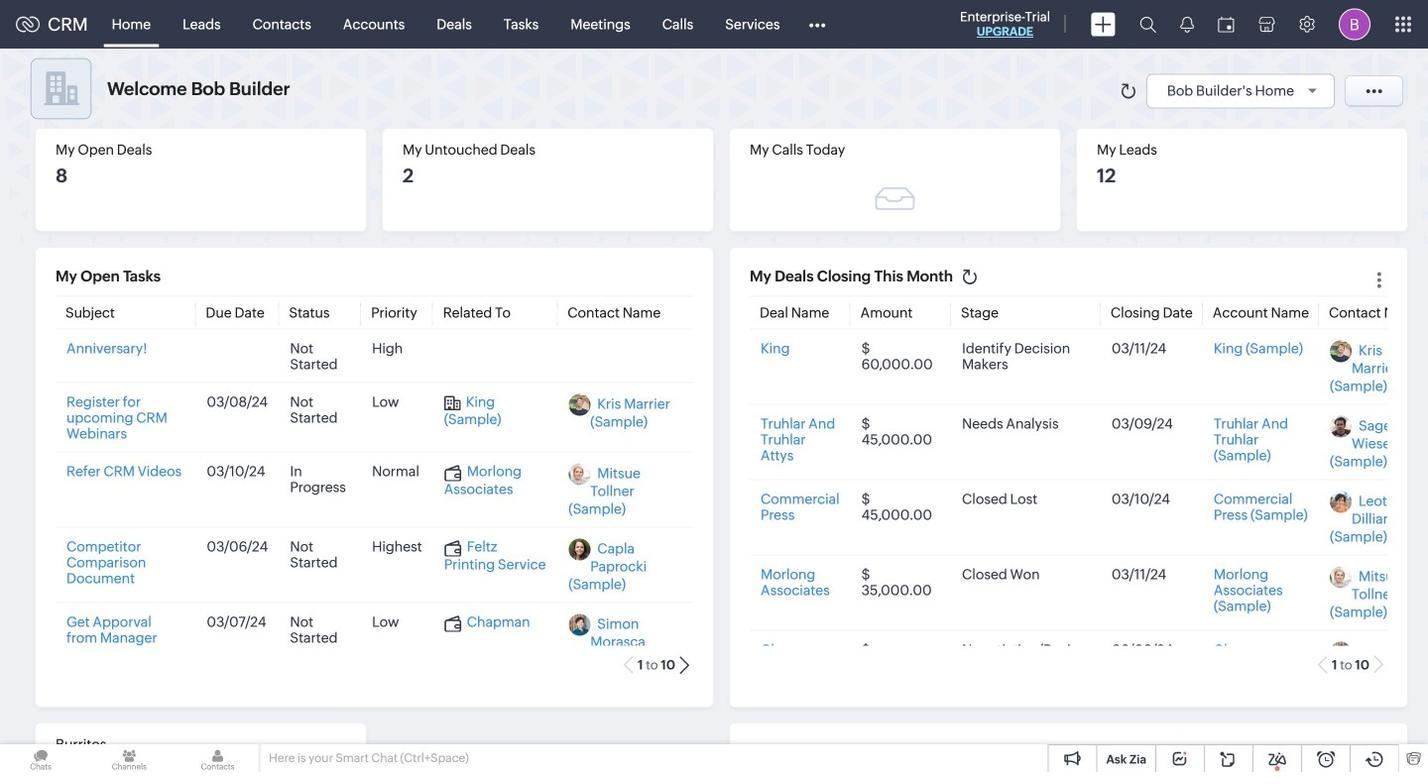 Task type: describe. For each thing, give the bounding box(es) containing it.
calendar image
[[1218, 16, 1235, 32]]

signals element
[[1169, 0, 1206, 49]]

profile element
[[1327, 0, 1383, 48]]

logo image
[[16, 16, 40, 32]]

Other Modules field
[[796, 8, 839, 40]]

chats image
[[0, 745, 82, 773]]



Task type: locate. For each thing, give the bounding box(es) containing it.
search image
[[1140, 16, 1157, 33]]

signals image
[[1181, 16, 1195, 33]]

create menu image
[[1091, 12, 1116, 36]]

contacts image
[[177, 745, 259, 773]]

search element
[[1128, 0, 1169, 49]]

channels image
[[88, 745, 170, 773]]

profile image
[[1339, 8, 1371, 40]]

create menu element
[[1079, 0, 1128, 48]]



Task type: vqa. For each thing, say whether or not it's contained in the screenshot.
"john-buttbenton@noemail.com"
no



